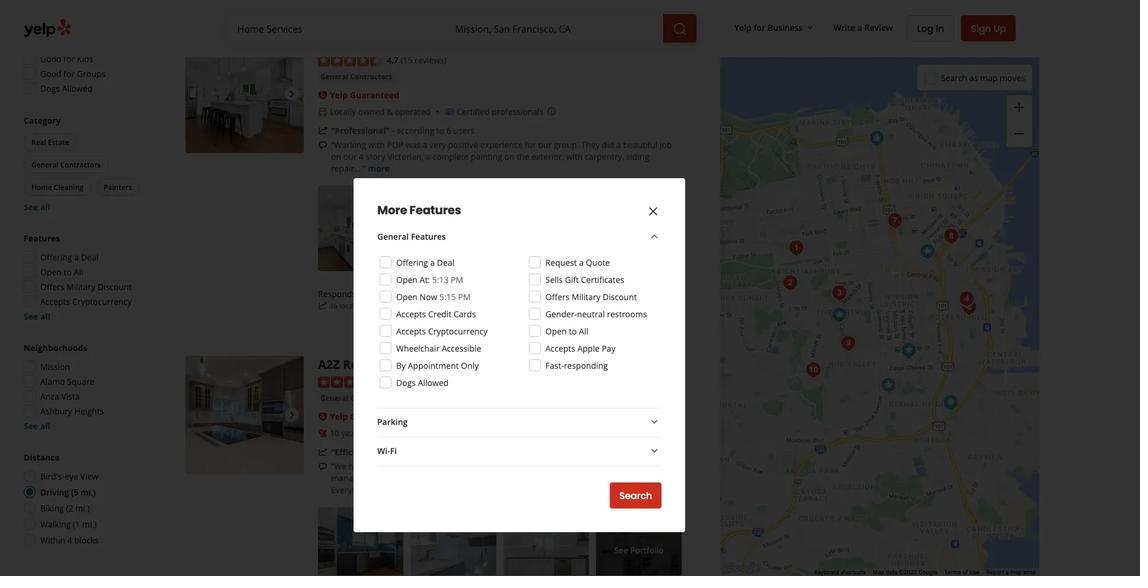 Task type: describe. For each thing, give the bounding box(es) containing it.
us
[[548, 473, 557, 484]]

for for business
[[754, 22, 766, 33]]

the handyman can image
[[940, 225, 964, 248]]

real estate button
[[24, 133, 77, 151]]

0 vertical spatial and
[[547, 461, 562, 472]]

map data ©2023 google
[[873, 569, 938, 576]]

hired
[[349, 461, 369, 472]]

0 vertical spatial all
[[74, 266, 83, 278]]

distance
[[24, 452, 60, 463]]

job
[[660, 139, 672, 151]]

mi.) for biking (2 mi.)
[[75, 503, 90, 514]]

use
[[970, 569, 980, 576]]

24 chevron down v2 image for parking
[[648, 415, 662, 429]]

general contractors for a2z
[[321, 394, 393, 403]]

paul woodford services image
[[877, 374, 901, 398]]

group.
[[554, 139, 580, 151]]

neighborhoods
[[24, 342, 87, 353]]

terms of use link
[[945, 569, 980, 576]]

16 trending v2 image for pop
[[318, 126, 328, 136]]

general inside dropdown button
[[377, 231, 409, 242]]

see all button for offering a deal
[[24, 311, 50, 322]]

general up "home" on the top left of page
[[31, 160, 58, 169]]

remodel
[[456, 461, 489, 472]]

1 all from the top
[[40, 201, 50, 212]]

map region
[[701, 42, 1141, 577]]

16 chevron down v2 image
[[806, 23, 815, 32]]

dogs inside more features dialog
[[396, 377, 416, 388]]

(5
[[71, 487, 78, 498]]

for inside "we hired a2z remodeling for a remodel of our kitchen and bathrooms. our project manager, dor, was great to work with and helped guide us through the entire process. everything came…"
[[436, 461, 447, 472]]

0 horizontal spatial cryptocurrency
[[72, 296, 132, 307]]

your castro handyman image
[[828, 281, 852, 305]]

delivery
[[67, 23, 98, 35]]

business
[[374, 428, 408, 439]]

1 vertical spatial locally
[[434, 428, 461, 439]]

general contractors inside group
[[31, 160, 101, 169]]

pm for open now 5:15 pm
[[458, 291, 471, 303]]

a2z remodeling image
[[185, 356, 304, 475]]

0 horizontal spatial 10
[[330, 428, 340, 439]]

owned for the bottommost 16 locally owned v2 icon
[[463, 428, 489, 439]]

pop construction image
[[898, 339, 921, 363]]

1 vertical spatial locally owned & operated
[[434, 428, 535, 439]]

1 see all button from the top
[[24, 201, 50, 212]]

offering for open at:
[[396, 257, 428, 268]]

option group containing distance
[[20, 452, 147, 550]]

certified professionals
[[457, 106, 544, 117]]

general contractors link for construction
[[318, 71, 395, 83]]

accepts credit cards
[[396, 308, 476, 320]]

fast-responding
[[546, 360, 608, 371]]

0 vertical spatial accepts cryptocurrency
[[40, 296, 132, 307]]

see left 24 chevron down v2 image
[[615, 223, 628, 234]]

2 horizontal spatial with
[[566, 151, 583, 163]]

yelp guaranteed button for remodeling
[[330, 411, 399, 423]]

general features button
[[377, 230, 662, 245]]

business
[[768, 22, 803, 33]]

1 on from the left
[[331, 151, 341, 163]]

next image for pop
[[285, 87, 299, 101]]

deal for open at:
[[437, 257, 455, 268]]

features down "home" on the top left of page
[[24, 233, 60, 244]]

get a quote button
[[604, 286, 682, 312]]

general contractors button for pop
[[318, 71, 395, 83]]

0 horizontal spatial and
[[478, 473, 493, 484]]

discount for neutral
[[603, 291, 637, 303]]

of inside "we hired a2z remodeling for a remodel of our kitchen and bathrooms. our project manager, dor, was great to work with and helped guide us through the entire process. everything came…"
[[491, 461, 499, 472]]

terms
[[945, 569, 962, 576]]

our inside "we hired a2z remodeling for a remodel of our kitchen and bathrooms. our project manager, dor, was great to work with and helped guide us through the entire process. everything came…"
[[501, 461, 515, 472]]

locals
[[340, 301, 358, 311]]

contractors inside group
[[60, 160, 101, 169]]

keyboard
[[815, 569, 840, 576]]

slideshow element for a2z
[[185, 356, 304, 475]]

all for offering a deal
[[40, 311, 50, 322]]

1 see portfolio link from the top
[[596, 186, 682, 272]]

0 vertical spatial remodeling
[[343, 356, 413, 373]]

log
[[918, 22, 934, 35]]

2 see portfolio from the top
[[615, 545, 664, 556]]

deal for open to all
[[81, 252, 99, 263]]

mission for "working with pop was a very positive experience for our group. they did a beautiful job on our 4 story victorian, a complete painting on the exterior, with carpentry, siding repair,…"
[[657, 35, 682, 44]]

for for groups
[[64, 68, 75, 79]]

offering a deal for open at:
[[396, 257, 455, 268]]

16 speech v2 image for pop construction
[[318, 141, 328, 150]]

0 horizontal spatial our
[[344, 151, 357, 163]]

yelp inside button
[[735, 22, 752, 33]]

credit
[[428, 308, 452, 320]]

all inside more features dialog
[[579, 326, 589, 337]]

google
[[919, 569, 938, 576]]

seating
[[75, 38, 104, 49]]

reviews) for a2z remodeling
[[415, 376, 447, 387]]

for for kids
[[64, 53, 75, 64]]

0 vertical spatial locally
[[330, 106, 356, 117]]

open to all inside more features dialog
[[546, 326, 589, 337]]

4.9 star rating image
[[318, 377, 382, 389]]

came…"
[[374, 485, 405, 496]]

accepts apple pay
[[546, 343, 616, 354]]

accepts up wheelchair
[[396, 326, 426, 337]]

write a review
[[834, 22, 893, 33]]

next image for a2z
[[285, 408, 299, 423]]

36 locals recently requested a consultation
[[330, 301, 471, 311]]

lakeshore
[[634, 356, 668, 366]]

offering a deal for open to all
[[40, 252, 99, 263]]

the meticulous handyman image
[[785, 236, 809, 260]]

painters button
[[96, 178, 140, 196]]

0 vertical spatial a2z
[[318, 356, 340, 373]]

eye
[[65, 471, 78, 482]]

0 vertical spatial our
[[539, 139, 552, 151]]

the inside "we hired a2z remodeling for a remodel of our kitchen and bathrooms. our project manager, dor, was great to work with and helped guide us through the entire process. everything came…"
[[592, 473, 605, 484]]

1 vertical spatial in
[[365, 428, 372, 439]]

0 vertical spatial 16 locally owned v2 image
[[318, 107, 328, 117]]

helped
[[495, 473, 522, 484]]

data
[[886, 569, 898, 576]]

review
[[865, 22, 893, 33]]

design remodeling & construction details image
[[828, 303, 852, 327]]

0 horizontal spatial allowed
[[62, 83, 93, 94]]

map
[[873, 569, 885, 576]]

groups
[[77, 68, 106, 79]]

4.9
[[387, 376, 399, 387]]

breathable image
[[884, 209, 908, 233]]

quote for get a quote
[[642, 293, 671, 306]]

through
[[559, 473, 590, 484]]

gender-
[[546, 308, 577, 320]]

yelp guaranteed for construction
[[330, 90, 399, 101]]

now for open now
[[64, 9, 81, 20]]

see for category
[[24, 201, 38, 212]]

pop
[[387, 139, 404, 151]]

"efficient" - according to 9 users
[[331, 447, 458, 458]]

neutral
[[577, 308, 605, 320]]

walking
[[40, 519, 71, 530]]

military for certificates
[[572, 291, 601, 303]]

at:
[[420, 274, 430, 285]]

cottage adu image
[[916, 240, 940, 264]]

fi
[[390, 445, 397, 457]]

(79
[[401, 376, 413, 387]]

see all for mission
[[24, 420, 50, 432]]

handyman heroes image
[[779, 271, 803, 295]]

shortcuts
[[841, 569, 866, 576]]

beautiful
[[624, 139, 658, 151]]

painting
[[471, 151, 503, 163]]

users for pop construction
[[454, 125, 475, 136]]

yelp for business button
[[730, 17, 820, 38]]

according for pop construction
[[397, 125, 435, 136]]

4 inside option group
[[67, 535, 72, 546]]

- for construction
[[392, 125, 395, 136]]

keyboard shortcuts
[[815, 569, 866, 576]]

2 see portfolio link from the top
[[596, 508, 682, 577]]

group containing neighborhoods
[[20, 342, 147, 432]]

google image
[[724, 561, 763, 577]]

guaranteed for construction
[[350, 90, 399, 101]]

see down search button
[[615, 545, 628, 556]]

gift
[[565, 274, 579, 285]]

handlify image
[[802, 359, 826, 382]]

0 horizontal spatial open to all
[[40, 266, 83, 278]]

offers for offering a deal
[[40, 281, 64, 292]]

up
[[994, 22, 1007, 35]]

to inside more features dialog
[[569, 326, 577, 337]]

search for search as map moves
[[942, 72, 968, 83]]

was inside "working with pop was a very positive experience for our group. they did a beautiful job on our 4 story victorian, a complete painting on the exterior, with carpentry, siding repair,…"
[[406, 139, 421, 151]]

slideshow element for pop
[[185, 35, 304, 153]]

1 see all from the top
[[24, 201, 50, 212]]

victorian,
[[388, 151, 424, 163]]

great
[[406, 473, 426, 484]]

4.7 star rating image
[[318, 55, 382, 67]]

minutes
[[404, 289, 438, 300]]

request
[[546, 257, 577, 268]]

0 horizontal spatial with
[[368, 139, 385, 151]]

construction
[[344, 35, 420, 51]]

all for mission
[[40, 420, 50, 432]]

6
[[447, 125, 452, 136]]

good for groups
[[40, 68, 106, 79]]

see all for offering a deal
[[24, 311, 50, 322]]

"professional" - according to 6 users
[[331, 125, 475, 136]]

1 horizontal spatial of
[[963, 569, 968, 576]]

experience
[[480, 139, 523, 151]]

map for moves
[[981, 72, 998, 83]]

appointment
[[408, 360, 459, 371]]

as
[[970, 72, 979, 83]]

write a review link
[[829, 17, 898, 38]]

offers military discount for certificates
[[546, 291, 637, 303]]

story
[[366, 151, 386, 163]]

anza vista
[[40, 391, 80, 402]]

mission for anza vista
[[40, 361, 70, 372]]

reviews) for pop construction
[[415, 54, 447, 65]]

general down 4.7 star rating image
[[321, 72, 349, 82]]

3291 lakeshore ave
[[616, 356, 682, 366]]

estate
[[48, 137, 69, 147]]

general features
[[377, 231, 446, 242]]

4 inside "working with pop was a very positive experience for our group. they did a beautiful job on our 4 story victorian, a complete painting on the exterior, with carpentry, siding repair,…"
[[359, 151, 364, 163]]

moves
[[1000, 72, 1026, 83]]

general contractors link for remodeling
[[318, 393, 395, 405]]

alamo
[[40, 376, 65, 387]]

responds in about 10 minutes
[[318, 289, 438, 300]]

was inside "we hired a2z remodeling for a remodel of our kitchen and bathrooms. our project manager, dor, was great to work with and helped guide us through the entire process. everything came…"
[[389, 473, 404, 484]]

group containing features
[[20, 232, 147, 322]]

home
[[31, 182, 52, 192]]

3291
[[616, 356, 632, 366]]

good for good for kids
[[40, 53, 61, 64]]



Task type: vqa. For each thing, say whether or not it's contained in the screenshot.
request on the top of page
yes



Task type: locate. For each thing, give the bounding box(es) containing it.
1 horizontal spatial dogs allowed
[[396, 377, 449, 388]]

0 vertical spatial reviews)
[[415, 54, 447, 65]]

with up "story"
[[368, 139, 385, 151]]

0 vertical spatial according
[[397, 125, 435, 136]]

3 see all button from the top
[[24, 420, 50, 432]]

guaranteed up "professional"
[[350, 90, 399, 101]]

general contractors for pop
[[321, 72, 393, 82]]

2 yelp guaranteed from the top
[[330, 411, 399, 423]]

group
[[1007, 95, 1033, 147], [21, 114, 147, 213], [20, 232, 147, 322], [20, 342, 147, 432]]

on
[[331, 151, 341, 163], [505, 151, 515, 163]]

2 yelp guaranteed button from the top
[[330, 411, 399, 423]]

our
[[611, 461, 626, 472]]

features for more features
[[410, 202, 461, 219]]

see all button down ashbury
[[24, 420, 50, 432]]

offers for request a quote
[[546, 291, 570, 303]]

1 slideshow element from the top
[[185, 35, 304, 153]]

with
[[368, 139, 385, 151], [566, 151, 583, 163], [460, 473, 476, 484]]

next image
[[285, 87, 299, 101], [285, 408, 299, 423]]

5:15
[[440, 291, 456, 303]]

info icon image
[[547, 107, 557, 116], [547, 107, 557, 116]]

general contractors link down 4.9 star rating image
[[318, 393, 395, 405]]

0 vertical spatial dogs allowed
[[40, 83, 93, 94]]

1 vertical spatial see all button
[[24, 311, 50, 322]]

0 vertical spatial &
[[387, 106, 393, 117]]

- left fi
[[375, 447, 378, 458]]

a2z remodeling
[[318, 356, 413, 373]]

0 vertical spatial portfolio
[[631, 223, 664, 234]]

good down good for kids
[[40, 68, 61, 79]]

4 left "story"
[[359, 151, 364, 163]]

zoom in image
[[1013, 100, 1027, 115]]

a2z up 4.9 star rating image
[[318, 356, 340, 373]]

"working
[[331, 139, 366, 151]]

more features
[[377, 202, 461, 219]]

- up pop
[[392, 125, 395, 136]]

was up the victorian,
[[406, 139, 421, 151]]

0 vertical spatial operated
[[395, 106, 431, 117]]

allowed
[[62, 83, 93, 94], [418, 377, 449, 388]]

yelp for business
[[735, 22, 803, 33]]

16 certified professionals v2 image
[[445, 107, 455, 117]]

1 horizontal spatial all
[[579, 326, 589, 337]]

error
[[1024, 569, 1036, 576]]

good for good for groups
[[40, 68, 61, 79]]

for inside button
[[754, 22, 766, 33]]

1 yelp guaranteed from the top
[[330, 90, 399, 101]]

owned
[[358, 106, 385, 117], [463, 428, 489, 439]]

outdoor
[[40, 38, 73, 49]]

2 on from the left
[[505, 151, 515, 163]]

yelp guaranteed button up '10 years in business'
[[330, 411, 399, 423]]

log in
[[918, 22, 945, 35]]

slideshow element
[[185, 35, 304, 153], [185, 356, 304, 475]]

2 slideshow element from the top
[[185, 356, 304, 475]]

0 horizontal spatial search
[[620, 489, 652, 503]]

1 vertical spatial 10
[[330, 428, 340, 439]]

gender-neutral restrooms
[[546, 308, 647, 320]]

carpentry,
[[585, 151, 625, 163]]

0 vertical spatial mi.)
[[81, 487, 96, 498]]

1 vertical spatial search
[[620, 489, 652, 503]]

see
[[24, 201, 38, 212], [615, 223, 628, 234], [24, 311, 38, 322], [24, 420, 38, 432], [615, 545, 628, 556]]

mi.) right (5 at bottom left
[[81, 487, 96, 498]]

1 vertical spatial remodeling
[[388, 461, 434, 472]]

36
[[330, 301, 338, 311]]

pop construction image
[[185, 35, 304, 153]]

by
[[396, 360, 406, 371]]

quote up certificates
[[586, 257, 610, 268]]

manager,
[[331, 473, 368, 484]]

16 trending v2 image left 36
[[318, 301, 328, 311]]

general contractors button
[[318, 71, 395, 83], [24, 156, 109, 174], [318, 393, 395, 405]]

mission inside group
[[40, 361, 70, 372]]

0 vertical spatial users
[[454, 125, 475, 136]]

portfolio down search button
[[631, 545, 664, 556]]

accepts up neighborhoods
[[40, 296, 70, 307]]

offers military discount inside more features dialog
[[546, 291, 637, 303]]

project
[[628, 461, 655, 472]]

9
[[430, 447, 435, 458]]

they
[[582, 139, 600, 151]]

locally owned & operated up "professional"
[[330, 106, 431, 117]]

0 horizontal spatial offers military discount
[[40, 281, 132, 292]]

map left error
[[1011, 569, 1023, 576]]

with down "remodel"
[[460, 473, 476, 484]]

features down more features
[[411, 231, 446, 242]]

0 vertical spatial slideshow element
[[185, 35, 304, 153]]

offering a deal inside more features dialog
[[396, 257, 455, 268]]

group containing category
[[21, 114, 147, 213]]

1 horizontal spatial the
[[592, 473, 605, 484]]

2 vertical spatial with
[[460, 473, 476, 484]]

and
[[547, 461, 562, 472], [478, 473, 493, 484]]

0 vertical spatial 4
[[359, 151, 364, 163]]

biking
[[40, 503, 64, 514]]

the inside "working with pop was a very positive experience for our group. they did a beautiful job on our 4 story victorian, a complete painting on the exterior, with carpentry, siding repair,…"
[[517, 151, 530, 163]]

0 horizontal spatial was
[[389, 473, 404, 484]]

search for search
[[620, 489, 652, 503]]

0 horizontal spatial dogs
[[40, 83, 60, 94]]

for inside "working with pop was a very positive experience for our group. they did a beautiful job on our 4 story victorian, a complete painting on the exterior, with carpentry, siding repair,…"
[[525, 139, 536, 151]]

painters
[[104, 182, 132, 192]]

0 vertical spatial general contractors link
[[318, 71, 395, 83]]

general contractors up cleaning
[[31, 160, 101, 169]]

features for general features
[[411, 231, 446, 242]]

general contractors down 4.7 star rating image
[[321, 72, 393, 82]]

1 vertical spatial now
[[420, 291, 438, 303]]

berryclean image
[[958, 296, 982, 319]]

contractors down 4.7 star rating image
[[350, 72, 393, 82]]

dogs down by
[[396, 377, 416, 388]]

request a quote
[[546, 257, 610, 268]]

locally owned & operated up "remodel"
[[434, 428, 535, 439]]

1 vertical spatial general contractors
[[31, 160, 101, 169]]

(1
[[73, 519, 80, 530]]

1 16 speech v2 image from the top
[[318, 141, 328, 150]]

1 vertical spatial -
[[375, 447, 378, 458]]

for down outdoor seating at the top of the page
[[64, 53, 75, 64]]

1 see portfolio from the top
[[615, 223, 664, 234]]

option group
[[20, 452, 147, 550]]

open at: 5:13 pm
[[396, 274, 464, 285]]

0 vertical spatial in
[[358, 289, 366, 300]]

search image
[[673, 22, 687, 36]]

locally owned & operated
[[330, 106, 431, 117], [434, 428, 535, 439]]

(2
[[66, 503, 73, 514]]

2 portfolio from the top
[[631, 545, 664, 556]]

operated for topmost 16 locally owned v2 icon
[[395, 106, 431, 117]]

portfolio
[[631, 223, 664, 234], [631, 545, 664, 556]]

and up us
[[547, 461, 562, 472]]

previous image for a2z remodeling
[[190, 408, 204, 423]]

3 all from the top
[[40, 420, 50, 432]]

sells gift certificates
[[546, 274, 625, 285]]

see for features
[[24, 311, 38, 322]]

1 horizontal spatial deal
[[437, 257, 455, 268]]

accepts cryptocurrency up neighborhoods
[[40, 296, 132, 307]]

portfolio down close 'icon'
[[631, 223, 664, 234]]

remodeling
[[343, 356, 413, 373], [388, 461, 434, 472]]

3 16 trending v2 image from the top
[[318, 448, 328, 457]]

the down 'bathrooms.'
[[592, 473, 605, 484]]

users for a2z remodeling
[[437, 447, 458, 458]]

mi.) for driving (5 mi.)
[[81, 487, 96, 498]]

offers military discount for all
[[40, 281, 132, 292]]

operated up "professional" - according to 6 users
[[395, 106, 431, 117]]

users up 'positive'
[[454, 125, 475, 136]]

1 vertical spatial 4
[[67, 535, 72, 546]]

about
[[368, 289, 390, 300]]

quote inside button
[[642, 293, 671, 306]]

owned up "remodel"
[[463, 428, 489, 439]]

mi.) for walking (1 mi.)
[[82, 519, 97, 530]]

1 horizontal spatial operated
[[499, 428, 535, 439]]

1 horizontal spatial 10
[[393, 289, 402, 300]]

2 24 chevron down v2 image from the top
[[648, 444, 662, 458]]

sign
[[971, 22, 992, 35]]

©2023
[[900, 569, 918, 576]]

a2z inside "we hired a2z remodeling for a remodel of our kitchen and bathrooms. our project manager, dor, was great to work with and helped guide us through the entire process. everything came…"
[[371, 461, 386, 472]]

0 vertical spatial pm
[[451, 274, 464, 285]]

previous image
[[190, 87, 204, 101], [190, 408, 204, 423]]

see all down "home" on the top left of page
[[24, 201, 50, 212]]

16 trending v2 image for a2z
[[318, 448, 328, 457]]

responding
[[564, 360, 608, 371]]

users right 9
[[437, 447, 458, 458]]

1 vertical spatial owned
[[463, 428, 489, 439]]

for up exterior,
[[525, 139, 536, 151]]

see portfolio
[[615, 223, 664, 234], [615, 545, 664, 556]]

1 next image from the top
[[285, 87, 299, 101]]

was up the came…"
[[389, 473, 404, 484]]

entire
[[607, 473, 630, 484]]

discount inside more features dialog
[[603, 291, 637, 303]]

accepts cryptocurrency down credit
[[396, 326, 488, 337]]

close image
[[647, 204, 661, 219]]

pm right the 5:13
[[451, 274, 464, 285]]

0 vertical spatial next image
[[285, 87, 299, 101]]

0 vertical spatial 10
[[393, 289, 402, 300]]

see all button down "home" on the top left of page
[[24, 201, 50, 212]]

0 vertical spatial general contractors button
[[318, 71, 395, 83]]

according down business
[[380, 447, 418, 458]]

24 chevron down v2 image
[[648, 230, 662, 244]]

0 horizontal spatial military
[[67, 281, 95, 292]]

0 vertical spatial the
[[517, 151, 530, 163]]

and down "remodel"
[[478, 473, 493, 484]]

0 horizontal spatial discount
[[98, 281, 132, 292]]

16 trending v2 image left "professional"
[[318, 126, 328, 136]]

all up neighborhoods
[[40, 311, 50, 322]]

see portfolio down search button
[[615, 545, 664, 556]]

1 horizontal spatial offers military discount
[[546, 291, 637, 303]]

aaron gordon construction image
[[940, 391, 963, 415]]

pay
[[602, 343, 616, 354]]

deal inside more features dialog
[[437, 257, 455, 268]]

0 vertical spatial 16 trending v2 image
[[318, 126, 328, 136]]

heights
[[74, 406, 104, 417]]

1 horizontal spatial search
[[942, 72, 968, 83]]

for up work
[[436, 461, 447, 472]]

see all button for mission
[[24, 420, 50, 432]]

2 good from the top
[[40, 68, 61, 79]]

allowed down appointment
[[418, 377, 449, 388]]

open inside group
[[40, 266, 62, 278]]

operated up wi-fi dropdown button
[[499, 428, 535, 439]]

1 16 trending v2 image from the top
[[318, 126, 328, 136]]

2 general contractors link from the top
[[318, 393, 395, 405]]

3 see all from the top
[[24, 420, 50, 432]]

1 horizontal spatial mission
[[657, 35, 682, 44]]

allowed inside more features dialog
[[418, 377, 449, 388]]

zoom out image
[[1013, 127, 1027, 141]]

yelp
[[735, 22, 752, 33], [330, 90, 348, 101], [330, 411, 348, 423]]

dogs allowed down appointment
[[396, 377, 449, 388]]

more
[[377, 202, 407, 219]]

1 general contractors link from the top
[[318, 71, 395, 83]]

yelp guaranteed button for construction
[[330, 90, 399, 101]]

16 speech v2 image for a2z remodeling
[[318, 462, 328, 472]]

remodeling up 'great'
[[388, 461, 434, 472]]

within 4 blocks
[[40, 535, 99, 546]]

consultation
[[430, 301, 471, 311]]

2 vertical spatial yelp
[[330, 411, 348, 423]]

1 guaranteed from the top
[[350, 90, 399, 101]]

bird's-
[[40, 471, 65, 482]]

a inside "we hired a2z remodeling for a remodel of our kitchen and bathrooms. our project manager, dor, was great to work with and helped guide us through the entire process. everything came…"
[[450, 461, 454, 472]]

0 vertical spatial map
[[981, 72, 998, 83]]

0 vertical spatial allowed
[[62, 83, 93, 94]]

1 vertical spatial yelp guaranteed
[[330, 411, 399, 423]]

1 vertical spatial see portfolio link
[[596, 508, 682, 577]]

guaranteed for remodeling
[[350, 411, 399, 423]]

2 next image from the top
[[285, 408, 299, 423]]

2 vertical spatial general contractors button
[[318, 393, 395, 405]]

process.
[[632, 473, 664, 484]]

cards
[[454, 308, 476, 320]]

2 see all button from the top
[[24, 311, 50, 322]]

quote inside more features dialog
[[586, 257, 610, 268]]

24 chevron down v2 image for wi-fi
[[648, 444, 662, 458]]

a2z up dor,
[[371, 461, 386, 472]]

our up exterior,
[[539, 139, 552, 151]]

reviews) right (15
[[415, 54, 447, 65]]

more features dialog
[[0, 0, 1141, 577]]

blocks
[[74, 535, 99, 546]]

to inside "we hired a2z remodeling for a remodel of our kitchen and bathrooms. our project manager, dor, was great to work with and helped guide us through the entire process. everything came…"
[[428, 473, 436, 484]]

16 trending v2 image down 16 years in business v2 image
[[318, 448, 328, 457]]

0 vertical spatial see all button
[[24, 201, 50, 212]]

1 vertical spatial 16 locally owned v2 image
[[422, 429, 432, 438]]

1 horizontal spatial dogs
[[396, 377, 416, 388]]

16 speech v2 image
[[318, 141, 328, 150], [318, 462, 328, 472]]

& up "professional" - according to 6 users
[[387, 106, 393, 117]]

1 horizontal spatial and
[[547, 461, 562, 472]]

1 vertical spatial our
[[344, 151, 357, 163]]

offering for open to all
[[40, 252, 72, 263]]

0 vertical spatial yelp guaranteed
[[330, 90, 399, 101]]

0 vertical spatial all
[[40, 201, 50, 212]]

martin's handywork image
[[956, 287, 979, 311]]

remodeling inside "we hired a2z remodeling for a remodel of our kitchen and bathrooms. our project manager, dor, was great to work with and helped guide us through the entire process. everything came…"
[[388, 461, 434, 472]]

previous image for pop construction
[[190, 87, 204, 101]]

yelp up years on the left bottom of the page
[[330, 411, 348, 423]]

contractors up cleaning
[[60, 160, 101, 169]]

"efficient"
[[331, 447, 373, 458]]

reviews) down appointment
[[415, 376, 447, 387]]

contractors
[[350, 72, 393, 82], [60, 160, 101, 169], [350, 394, 393, 403]]

see for neighborhoods
[[24, 420, 38, 432]]

features up general features
[[410, 202, 461, 219]]

accepts up fast-
[[546, 343, 576, 354]]

guaranteed
[[350, 90, 399, 101], [350, 411, 399, 423]]

1 vertical spatial 16 speech v2 image
[[318, 462, 328, 472]]

see all button
[[24, 201, 50, 212], [24, 311, 50, 322], [24, 420, 50, 432]]

0 vertical spatial locally owned & operated
[[330, 106, 431, 117]]

good down outdoor
[[40, 53, 61, 64]]

2 vertical spatial see all button
[[24, 420, 50, 432]]

0 vertical spatial contractors
[[350, 72, 393, 82]]

for down good for kids
[[64, 68, 75, 79]]

offering inside more features dialog
[[396, 257, 428, 268]]

0 horizontal spatial map
[[981, 72, 998, 83]]

military inside more features dialog
[[572, 291, 601, 303]]

1 good from the top
[[40, 53, 61, 64]]

2 16 trending v2 image from the top
[[318, 301, 328, 311]]

all down "home" on the top left of page
[[40, 201, 50, 212]]

quote for request a quote
[[586, 257, 610, 268]]

now for open now 5:15 pm
[[420, 291, 438, 303]]

24 chevron down v2 image inside wi-fi dropdown button
[[648, 444, 662, 458]]

search left as
[[942, 72, 968, 83]]

locally up "professional"
[[330, 106, 356, 117]]

16 locally owned v2 image down 4.7 star rating image
[[318, 107, 328, 117]]

according for a2z remodeling
[[380, 447, 418, 458]]

guide
[[524, 473, 546, 484]]

of up "helped"
[[491, 461, 499, 472]]

general down 4.9 star rating image
[[321, 394, 349, 403]]

0 horizontal spatial all
[[74, 266, 83, 278]]

(15
[[401, 54, 413, 65]]

0 horizontal spatial offering
[[40, 252, 72, 263]]

more
[[368, 163, 390, 174]]

on up repair,…"
[[331, 151, 341, 163]]

guaranteed up '10 years in business'
[[350, 411, 399, 423]]

general contractors button for a2z
[[318, 393, 395, 405]]

iconyelpguaranteedbadgesmall image
[[318, 91, 328, 100], [318, 91, 328, 100], [318, 412, 328, 422], [318, 412, 328, 422]]

operated for the bottommost 16 locally owned v2 icon
[[499, 428, 535, 439]]

view
[[80, 471, 98, 482]]

remodeling up 4.9
[[343, 356, 413, 373]]

good for kids
[[40, 53, 93, 64]]

according up pop
[[397, 125, 435, 136]]

did
[[602, 139, 615, 151]]

now down open at: 5:13 pm
[[420, 291, 438, 303]]

get
[[615, 293, 631, 306]]

2 reviews) from the top
[[415, 376, 447, 387]]

eve fisher image
[[828, 303, 852, 327]]

& for the bottommost 16 locally owned v2 icon
[[491, 428, 497, 439]]

of
[[491, 461, 499, 472], [963, 569, 968, 576]]

"we
[[331, 461, 347, 472]]

with down group.
[[566, 151, 583, 163]]

yelp left business
[[735, 22, 752, 33]]

1 vertical spatial operated
[[499, 428, 535, 439]]

see all button up neighborhoods
[[24, 311, 50, 322]]

16 trending v2 image
[[318, 126, 328, 136], [318, 301, 328, 311], [318, 448, 328, 457]]

1 24 chevron down v2 image from the top
[[648, 415, 662, 429]]

1 horizontal spatial our
[[501, 461, 515, 472]]

with inside "we hired a2z remodeling for a remodel of our kitchen and bathrooms. our project manager, dor, was great to work with and helped guide us through the entire process. everything came…"
[[460, 473, 476, 484]]

0 horizontal spatial mission
[[40, 361, 70, 372]]

dogs
[[40, 83, 60, 94], [396, 377, 416, 388]]

contractors down 4.9 star rating image
[[350, 394, 393, 403]]

1 vertical spatial general contractors button
[[24, 156, 109, 174]]

0 vertical spatial previous image
[[190, 87, 204, 101]]

24 chevron down v2 image inside parking "dropdown button"
[[648, 415, 662, 429]]

parking button
[[377, 415, 662, 430]]

1 horizontal spatial allowed
[[418, 377, 449, 388]]

1 vertical spatial previous image
[[190, 408, 204, 423]]

offers inside more features dialog
[[546, 291, 570, 303]]

1 horizontal spatial offering a deal
[[396, 257, 455, 268]]

a2z
[[318, 356, 340, 373], [371, 461, 386, 472]]

16 speech v2 image left "working
[[318, 141, 328, 150]]

general contractors down 4.9 star rating image
[[321, 394, 393, 403]]

cryptocurrency inside more features dialog
[[428, 326, 488, 337]]

allowed down good for groups
[[62, 83, 93, 94]]

pm for open at: 5:13 pm
[[451, 274, 464, 285]]

in up the recently
[[358, 289, 366, 300]]

exterior,
[[532, 151, 564, 163]]

samantha huang - corcoran icon properties image
[[837, 332, 861, 356]]

1 vertical spatial all
[[40, 311, 50, 322]]

1 yelp guaranteed button from the top
[[330, 90, 399, 101]]

16 locally owned v2 image
[[318, 107, 328, 117], [422, 429, 432, 438]]

16 years in business v2 image
[[318, 429, 328, 438]]

map right as
[[981, 72, 998, 83]]

24 chevron down v2 image
[[648, 415, 662, 429], [648, 444, 662, 458]]

mi.) right (1
[[82, 519, 97, 530]]

2 all from the top
[[40, 311, 50, 322]]

pop
[[318, 35, 341, 51]]

0 horizontal spatial of
[[491, 461, 499, 472]]

a
[[858, 22, 863, 33], [423, 139, 428, 151], [617, 139, 621, 151], [426, 151, 431, 163], [74, 252, 79, 263], [430, 257, 435, 268], [579, 257, 584, 268], [634, 293, 640, 306], [424, 301, 428, 311], [450, 461, 454, 472], [1006, 569, 1009, 576]]

offers military discount
[[40, 281, 132, 292], [546, 291, 637, 303]]

None search field
[[228, 14, 699, 43]]

see all up neighborhoods
[[24, 311, 50, 322]]

now up offers delivery
[[64, 9, 81, 20]]

- for remodeling
[[375, 447, 378, 458]]

yelp for remodeling
[[330, 411, 348, 423]]

1 horizontal spatial 4
[[359, 151, 364, 163]]

users
[[454, 125, 475, 136], [437, 447, 458, 458]]

sells
[[546, 274, 563, 285]]

our down "working
[[344, 151, 357, 163]]

owned for topmost 16 locally owned v2 icon
[[358, 106, 385, 117]]

features inside general features dropdown button
[[411, 231, 446, 242]]

1 horizontal spatial open to all
[[546, 326, 589, 337]]

0 vertical spatial was
[[406, 139, 421, 151]]

pop construction link
[[318, 35, 420, 51]]

see down "home" on the top left of page
[[24, 201, 38, 212]]

1 vertical spatial portfolio
[[631, 545, 664, 556]]

map for error
[[1011, 569, 1023, 576]]

general contractors button down 4.7 star rating image
[[318, 71, 395, 83]]

general contractors button up cleaning
[[24, 156, 109, 174]]

1 vertical spatial contractors
[[60, 160, 101, 169]]

1 horizontal spatial 16 locally owned v2 image
[[422, 429, 432, 438]]

1 vertical spatial was
[[389, 473, 404, 484]]

1 horizontal spatial offering
[[396, 257, 428, 268]]

our up "helped"
[[501, 461, 515, 472]]

military for all
[[67, 281, 95, 292]]

discount inside group
[[98, 281, 132, 292]]

2 guaranteed from the top
[[350, 411, 399, 423]]

mi.) right (2
[[75, 503, 90, 514]]

anza
[[40, 391, 59, 402]]

we do construction image
[[866, 127, 889, 151]]

accepts down minutes
[[396, 308, 426, 320]]

1 vertical spatial quote
[[642, 293, 671, 306]]

yelp for construction
[[330, 90, 348, 101]]

now inside more features dialog
[[420, 291, 438, 303]]

2 16 speech v2 image from the top
[[318, 462, 328, 472]]

1 portfolio from the top
[[631, 223, 664, 234]]

search inside button
[[620, 489, 652, 503]]

2 previous image from the top
[[190, 408, 204, 423]]

bathrooms.
[[564, 461, 609, 472]]

discount for cryptocurrency
[[98, 281, 132, 292]]

accepts
[[40, 296, 70, 307], [396, 308, 426, 320], [396, 326, 426, 337], [546, 343, 576, 354]]

2 see all from the top
[[24, 311, 50, 322]]

2 vertical spatial all
[[40, 420, 50, 432]]

1 reviews) from the top
[[415, 54, 447, 65]]

yelp guaranteed for remodeling
[[330, 411, 399, 423]]

general contractors
[[321, 72, 393, 82], [31, 160, 101, 169], [321, 394, 393, 403]]

a inside button
[[634, 293, 640, 306]]

locally up 9
[[434, 428, 461, 439]]

home cleaning
[[31, 182, 84, 192]]

& for topmost 16 locally owned v2 icon
[[387, 106, 393, 117]]

accepts cryptocurrency inside more features dialog
[[396, 326, 488, 337]]

1 previous image from the top
[[190, 87, 204, 101]]

0 vertical spatial open to all
[[40, 266, 83, 278]]

deal inside group
[[81, 252, 99, 263]]

1 horizontal spatial accepts cryptocurrency
[[396, 326, 488, 337]]

0 vertical spatial see portfolio
[[615, 223, 664, 234]]

dogs allowed inside more features dialog
[[396, 377, 449, 388]]

wheelchair accessible
[[396, 343, 482, 354]]

1 vertical spatial 16 trending v2 image
[[318, 301, 328, 311]]

contractors for a2z
[[350, 394, 393, 403]]

fast-
[[546, 360, 564, 371]]

1 horizontal spatial with
[[460, 473, 476, 484]]

report a map error link
[[987, 569, 1036, 576]]

of left use
[[963, 569, 968, 576]]

1 vertical spatial and
[[478, 473, 493, 484]]

contractors for pop
[[350, 72, 393, 82]]

1 vertical spatial see portfolio
[[615, 545, 664, 556]]

16 locally owned v2 image up 9
[[422, 429, 432, 438]]

general down more
[[377, 231, 409, 242]]

"working with pop was a very positive experience for our group. they did a beautiful job on our 4 story victorian, a complete painting on the exterior, with carpentry, siding repair,…"
[[331, 139, 672, 174]]

quote up restrooms
[[642, 293, 671, 306]]



